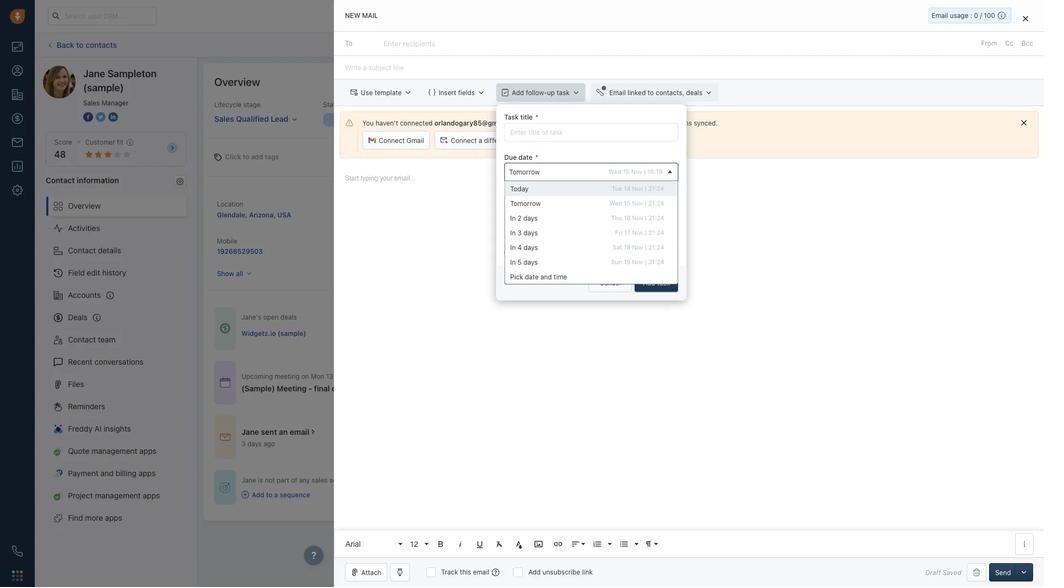 Task type: describe. For each thing, give the bounding box(es) containing it.
new for new
[[378, 116, 392, 124]]

connect a different email
[[451, 137, 528, 144]]

part
[[277, 477, 289, 484]]

recent conversations
[[68, 358, 143, 367]]

sales for sales qualified lead
[[214, 114, 234, 123]]

any
[[299, 477, 310, 484]]

1 nov, from the left
[[335, 372, 349, 380]]

apps for project management apps
[[143, 491, 160, 500]]

location
[[217, 200, 243, 208]]

find more apps
[[68, 514, 122, 523]]

today option
[[505, 181, 678, 196]]

underline (⌘u) image
[[475, 540, 485, 549]]

on
[[301, 372, 309, 380]]

contacted
[[486, 116, 519, 124]]

tomorrow for wed 15 nov | 21:24
[[510, 200, 541, 207]]

paragraph format image
[[644, 540, 653, 549]]

customer
[[85, 138, 115, 146]]

jane sampleton (sample)
[[83, 67, 157, 93]]

21:24 inside today option
[[648, 185, 664, 192]]

lifecycle stage
[[214, 101, 261, 108]]

date for pick
[[525, 273, 539, 281]]

meeting
[[275, 372, 300, 380]]

connected
[[400, 119, 433, 127]]

| for wed 15 nov | 16:19
[[644, 168, 646, 175]]

cancel
[[600, 279, 621, 287]]

after
[[572, 249, 586, 257]]

deal inside upcoming meeting on mon 13 nov, 2023 from 23:30 to wed 15 nov, 2023 at 00:00 (sample) meeting - final discussion about the deal
[[410, 384, 425, 393]]

wed for wed 15 nov | 16:19
[[608, 168, 621, 175]]

apps right the "billing"
[[139, 469, 156, 478]]

| for thu 16 nov | 21:24
[[645, 214, 647, 222]]

0 horizontal spatial deals
[[281, 314, 297, 321]]

contacts,
[[656, 89, 684, 96]]

connect for connect a different email
[[451, 137, 477, 144]]

18
[[624, 244, 630, 251]]

0 horizontal spatial and
[[101, 469, 114, 478]]

use
[[361, 89, 373, 96]]

ago inside the jane sent an email 3 days ago
[[264, 440, 275, 448]]

container_wx8msf4aqz5i3rn1 image inside add to a sequence link
[[241, 491, 249, 499]]

Enter recipients text field
[[384, 35, 437, 52]]

add to a sequence
[[252, 491, 310, 499]]

contact information
[[46, 176, 119, 185]]

payment
[[68, 469, 98, 478]]

customize overview
[[960, 78, 1022, 85]]

tags
[[265, 153, 279, 161]]

fri
[[615, 229, 622, 236]]

lead
[[271, 114, 288, 123]]

crm.
[[543, 119, 559, 127]]

facebook circled image
[[83, 111, 93, 123]]

21:24 for 3
[[648, 229, 664, 236]]

0
[[974, 12, 978, 19]]

date for due
[[518, 153, 533, 161]]

nov for sun 19 nov | 21:24
[[632, 258, 643, 266]]

to inside button
[[648, 89, 654, 96]]

different
[[484, 137, 510, 144]]

email usage : 0 / 100
[[932, 12, 995, 19]]

nov for wed 15 nov | 16:19
[[631, 168, 642, 175]]

email inside connect a different email button
[[512, 137, 528, 144]]

container_wx8msf4aqz5i3rn1 image for upcoming meeting on mon 13 nov, 2023 from 23:30 to wed 15 nov, 2023 at 00:00
[[220, 377, 231, 388]]

due date
[[504, 153, 533, 161]]

meeting
[[277, 384, 307, 393]]

add
[[251, 153, 263, 161]]

use template
[[361, 89, 402, 96]]

tue
[[612, 185, 622, 192]]

qualified
[[236, 114, 269, 123]]

sales for sales manager
[[83, 99, 100, 107]]

the inside upcoming meeting on mon 13 nov, 2023 from 23:30 to wed 15 nov, 2023 at 00:00 (sample) meeting - final discussion about the deal
[[396, 384, 408, 393]]

12 button
[[406, 534, 430, 555]]

connect for connect gmail
[[379, 137, 405, 144]]

email inside the jane sent an email 3 days ago
[[290, 428, 309, 436]]

contact for contact information
[[46, 176, 75, 185]]

2 2023 from the left
[[452, 372, 468, 380]]

add deal
[[957, 41, 984, 49]]

1 horizontal spatial the
[[531, 119, 541, 127]]

gmail
[[407, 137, 424, 144]]

in 5 days option
[[505, 255, 678, 269]]

arial button
[[342, 534, 404, 555]]

| for sun 19 nov | 21:24
[[645, 258, 647, 266]]

2 horizontal spatial the
[[618, 249, 628, 257]]

mail
[[362, 12, 378, 19]]

freshworks switcher image
[[12, 571, 23, 582]]

to left add
[[243, 153, 249, 161]]

interested link
[[558, 113, 675, 127]]

email image
[[937, 12, 944, 21]]

connect a different email button
[[434, 131, 534, 150]]

to inside upcoming meeting on mon 13 nov, 2023 from 23:30 to wed 15 nov, 2023 at 00:00 (sample) meeting - final discussion about the deal
[[404, 372, 411, 380]]

in 3 days
[[510, 229, 538, 237]]

/
[[980, 12, 982, 19]]

bcc
[[1022, 40, 1033, 47]]

due
[[504, 153, 517, 161]]

add for add task
[[643, 279, 655, 287]]

pick
[[510, 273, 523, 281]]

insert link (⌘k) image
[[553, 540, 563, 549]]

task will be added after you send the email
[[513, 249, 646, 257]]

open
[[263, 314, 279, 321]]

| for fri 17 nov | 21:24
[[645, 229, 647, 236]]

nov for sat 18 nov | 21:24
[[632, 244, 643, 251]]

insert image (⌘p) image
[[534, 540, 544, 549]]

more misc image
[[1020, 540, 1030, 549]]

contact for contact team
[[68, 335, 96, 344]]

23:30
[[385, 372, 403, 380]]

score
[[54, 138, 72, 146]]

accounts
[[68, 291, 101, 300]]

jane's
[[241, 314, 261, 321]]

add follow-up task button
[[496, 83, 585, 102]]

sun 19 nov | 21:24
[[611, 258, 664, 266]]

bold (⌘b) image
[[436, 540, 446, 549]]

back to contacts
[[57, 40, 117, 49]]

deal inside button
[[971, 41, 984, 49]]

description
[[504, 190, 540, 198]]

customer fit
[[85, 138, 123, 146]]

Task title text field
[[504, 123, 678, 142]]

back to contacts link
[[46, 36, 117, 53]]

unordered list image
[[619, 540, 629, 549]]

synced.
[[694, 119, 718, 127]]

1 vertical spatial conversations
[[95, 358, 143, 367]]

management for project
[[95, 491, 141, 500]]

billing
[[116, 469, 136, 478]]

48
[[54, 149, 66, 160]]

information
[[77, 176, 119, 185]]

add for add deal
[[957, 41, 970, 49]]

contact team
[[68, 335, 115, 344]]

| for tue 14 nov | 21:24
[[645, 185, 647, 192]]

customize
[[960, 78, 993, 85]]

mon
[[311, 372, 324, 380]]

19
[[624, 258, 630, 266]]

use template button
[[345, 83, 417, 102]]

apps for find more apps
[[105, 514, 122, 523]]

to right 'contacted'
[[523, 119, 529, 127]]

container_wx8msf4aqz5i3rn1 image for jane is not part of any sales sequence.
[[220, 482, 231, 493]]

jane is not part of any sales sequence.
[[241, 477, 361, 484]]

sampleton
[[108, 67, 157, 79]]

jane for jane sampleton (sample)
[[83, 67, 105, 79]]

phone image
[[12, 546, 23, 557]]

usage
[[950, 12, 969, 19]]

linkedin circled image
[[108, 111, 118, 123]]

mobile 19266529503
[[217, 237, 263, 255]]

21:24 for 4
[[648, 244, 664, 251]]

field
[[68, 268, 85, 277]]

1 2023 from the left
[[350, 372, 367, 380]]

to right now
[[609, 119, 615, 127]]

follow-
[[526, 89, 547, 96]]

21:24 inside 'tomorrow' option
[[648, 200, 664, 207]]

not
[[265, 477, 275, 484]]

in 4 days
[[510, 244, 538, 251]]

nov for tue 14 nov | 21:24
[[632, 185, 643, 192]]

track this email
[[441, 569, 489, 576]]

thu
[[611, 214, 622, 222]]

send button
[[989, 563, 1017, 582]]

to down not
[[266, 491, 273, 499]]



Task type: vqa. For each thing, say whether or not it's contained in the screenshot.
bottommost Email
yes



Task type: locate. For each thing, give the bounding box(es) containing it.
| down fri 17 nov | 21:24
[[645, 244, 647, 251]]

21:24 up janesampleton@gmail.com link
[[648, 200, 664, 207]]

deals inside button
[[686, 89, 703, 96]]

0 horizontal spatial sales
[[83, 99, 100, 107]]

find
[[68, 514, 83, 523]]

contact details
[[68, 246, 121, 255]]

email linked to contacts, deals
[[609, 89, 703, 96]]

you haven't connected orlandogary85@gmail.com to the crm. connect it now to keep your conversations synced.
[[362, 119, 718, 127]]

3 21:24 from the top
[[648, 214, 664, 222]]

team
[[98, 335, 115, 344]]

2 vertical spatial wed
[[413, 372, 426, 380]]

| up wed 15 nov | 21:24
[[645, 185, 647, 192]]

1 21:24 from the top
[[648, 185, 664, 192]]

now
[[595, 119, 607, 127]]

days right 4
[[524, 244, 538, 251]]

status
[[323, 101, 343, 108]]

1 vertical spatial sales
[[214, 114, 234, 123]]

jane sent an email 3 days ago
[[241, 428, 309, 448]]

to
[[345, 40, 352, 47]]

add down 'sun 19 nov | 21:24'
[[643, 279, 655, 287]]

5 21:24 from the top
[[648, 244, 664, 251]]

apps right "more"
[[105, 514, 122, 523]]

email up 'sun 19 nov | 21:24'
[[630, 249, 646, 257]]

1 horizontal spatial nov,
[[437, 372, 451, 380]]

12
[[600, 248, 607, 255], [410, 540, 418, 548]]

| for wed 15 nov | 21:24
[[645, 200, 647, 207]]

1 horizontal spatial 3
[[518, 229, 522, 237]]

1 vertical spatial management
[[95, 491, 141, 500]]

janesampleton@gmail.com link
[[600, 209, 686, 220]]

in left 4
[[510, 244, 516, 251]]

contact down activities
[[68, 246, 96, 255]]

0 horizontal spatial connect
[[379, 137, 405, 144]]

container_wx8msf4aqz5i3rn1 image left is
[[220, 482, 231, 493]]

0 vertical spatial overview
[[214, 75, 260, 88]]

nov inside today option
[[632, 185, 643, 192]]

1 vertical spatial a
[[274, 491, 278, 499]]

back
[[57, 40, 74, 49]]

a inside connect a different email button
[[479, 137, 482, 144]]

1 horizontal spatial email
[[932, 12, 948, 19]]

is
[[258, 477, 263, 484]]

nov, left 00:00
[[437, 372, 451, 380]]

this
[[460, 569, 471, 576]]

4 21:24 from the top
[[648, 229, 664, 236]]

nov up tue 14 nov | 21:24
[[631, 168, 642, 175]]

1 vertical spatial at
[[470, 372, 476, 380]]

recent
[[68, 358, 93, 367]]

details
[[98, 246, 121, 255]]

project
[[68, 491, 93, 500]]

| inside in 4 days option
[[645, 244, 647, 251]]

container_wx8msf4aqz5i3rn1 image
[[220, 377, 231, 388], [220, 482, 231, 493], [241, 491, 249, 499]]

1 horizontal spatial sales
[[214, 114, 234, 123]]

15 inside upcoming meeting on mon 13 nov, 2023 from 23:30 to wed 15 nov, 2023 at 00:00 (sample) meeting - final discussion about the deal
[[428, 372, 435, 380]]

days up in 4 days
[[523, 229, 538, 237]]

12 right you
[[600, 248, 607, 255]]

21:24 inside in 5 days option
[[648, 258, 664, 266]]

task
[[557, 89, 570, 96], [657, 279, 670, 287]]

0 vertical spatial conversations
[[649, 119, 692, 127]]

1 vertical spatial deals
[[281, 314, 297, 321]]

days up sun
[[609, 248, 624, 255]]

nov inside in 3 days 'option'
[[632, 229, 643, 236]]

21:24 up add task
[[648, 258, 664, 266]]

it
[[589, 119, 593, 127]]

edit
[[87, 268, 100, 277]]

deals right contacts,
[[686, 89, 703, 96]]

date right pick at the top of page
[[525, 273, 539, 281]]

in 4 days option
[[505, 240, 678, 255]]

email left usage
[[932, 12, 948, 19]]

1 container_wx8msf4aqz5i3rn1 image from the top
[[220, 323, 231, 334]]

sent
[[261, 428, 277, 436]]

2 nov, from the left
[[437, 372, 451, 380]]

created at 12 days ago
[[600, 237, 637, 255]]

days down sent
[[247, 440, 262, 448]]

21:24 down 16:19
[[648, 185, 664, 192]]

2023
[[350, 372, 367, 380], [452, 372, 468, 380]]

twitter circled image
[[96, 111, 106, 123]]

in 3 days option
[[505, 225, 678, 240]]

| down the sat 18 nov | 21:24
[[645, 258, 647, 266]]

2 vertical spatial the
[[396, 384, 408, 393]]

1 horizontal spatial deal
[[971, 41, 984, 49]]

15 for wed 15 nov | 21:24
[[624, 200, 630, 207]]

(sample) inside jane sampleton (sample)
[[83, 82, 124, 93]]

tomorrow option
[[505, 196, 678, 211]]

nov right 18
[[632, 244, 643, 251]]

1 vertical spatial 15
[[624, 200, 630, 207]]

12 left bold (⌘b) icon
[[410, 540, 418, 548]]

project management apps
[[68, 491, 160, 500]]

widgetz.io
[[241, 330, 276, 337]]

in left 2
[[510, 214, 516, 222]]

21:24 inside in 4 days option
[[648, 244, 664, 251]]

Search your CRM... text field
[[48, 7, 157, 25]]

add left follow-
[[512, 89, 524, 96]]

1 horizontal spatial conversations
[[649, 119, 692, 127]]

2 21:24 from the top
[[648, 200, 664, 207]]

0 horizontal spatial new
[[345, 12, 360, 19]]

1 vertical spatial task
[[657, 279, 670, 287]]

to right the back
[[76, 40, 84, 49]]

template
[[375, 89, 402, 96]]

1 vertical spatial jane
[[241, 428, 259, 436]]

jane's open deals
[[241, 314, 297, 321]]

15 for wed 15 nov | 16:19
[[623, 168, 629, 175]]

jane
[[83, 67, 105, 79], [241, 428, 259, 436], [241, 477, 256, 484]]

fields
[[458, 89, 475, 96]]

wed inside 'tomorrow' option
[[609, 200, 622, 207]]

sun
[[611, 258, 622, 266]]

attach button
[[345, 563, 387, 582]]

1 horizontal spatial connect
[[451, 137, 477, 144]]

| up janesampleton@gmail.com link
[[645, 200, 647, 207]]

task inside button
[[657, 279, 670, 287]]

(sample) inside widgetz.io (sample) link
[[278, 330, 306, 337]]

1 vertical spatial contact
[[68, 246, 96, 255]]

mng settings image
[[176, 178, 184, 185]]

task left title
[[504, 113, 519, 121]]

emails
[[600, 199, 619, 207]]

tue 14 nov | 21:24
[[612, 185, 664, 192]]

at left 00:00
[[470, 372, 476, 380]]

0 vertical spatial at
[[626, 237, 632, 245]]

4 in from the top
[[510, 258, 516, 266]]

new right you
[[378, 116, 392, 124]]

ago inside the created at 12 days ago
[[625, 248, 637, 255]]

0 horizontal spatial 12
[[410, 540, 418, 548]]

add down is
[[252, 491, 264, 499]]

1 vertical spatial task
[[513, 249, 527, 257]]

0 vertical spatial 3
[[518, 229, 522, 237]]

a
[[479, 137, 482, 144], [274, 491, 278, 499]]

21:24 for 2
[[648, 214, 664, 222]]

1 vertical spatial the
[[618, 249, 628, 257]]

dialog
[[334, 0, 1044, 587]]

0 vertical spatial 15
[[623, 168, 629, 175]]

dialog containing arial
[[334, 0, 1044, 587]]

in 2 days
[[510, 214, 538, 222]]

0 vertical spatial wed
[[608, 168, 621, 175]]

keep
[[617, 119, 632, 127]]

italic (⌘i) image
[[455, 540, 465, 549]]

phone element
[[7, 541, 28, 562]]

in inside in 5 days option
[[510, 258, 516, 266]]

nov inside in 5 days option
[[632, 258, 643, 266]]

2 container_wx8msf4aqz5i3rn1 image from the top
[[220, 432, 231, 443]]

1 vertical spatial deal
[[410, 384, 425, 393]]

days inside the created at 12 days ago
[[609, 248, 624, 255]]

21:24 down fri 17 nov | 21:24
[[648, 244, 664, 251]]

apps for quote management apps
[[139, 447, 157, 456]]

12 inside dropdown button
[[410, 540, 418, 548]]

list box
[[505, 181, 678, 284]]

contact for contact details
[[68, 246, 96, 255]]

1 vertical spatial container_wx8msf4aqz5i3rn1 image
[[220, 432, 231, 443]]

task down 'sun 19 nov | 21:24'
[[657, 279, 670, 287]]

in for in 2 days
[[510, 214, 516, 222]]

0 vertical spatial contact
[[46, 176, 75, 185]]

and inside 'list box'
[[540, 273, 552, 281]]

2 horizontal spatial connect
[[561, 119, 587, 127]]

0 horizontal spatial 2023
[[350, 372, 367, 380]]

add left from
[[957, 41, 970, 49]]

0 horizontal spatial the
[[396, 384, 408, 393]]

2023 left 00:00
[[452, 372, 468, 380]]

orlandogary85@gmail.com
[[435, 119, 521, 127]]

new for new mail
[[345, 12, 360, 19]]

added
[[551, 249, 570, 257]]

0 horizontal spatial nov,
[[335, 372, 349, 380]]

0 horizontal spatial 3
[[241, 440, 246, 448]]

apps down payment and billing apps
[[143, 491, 160, 500]]

in inside the in 2 days option
[[510, 214, 516, 222]]

0 horizontal spatial at
[[470, 372, 476, 380]]

sales down "lifecycle" at the top left of page
[[214, 114, 234, 123]]

1 vertical spatial date
[[525, 273, 539, 281]]

0 vertical spatial sales
[[83, 99, 100, 107]]

more
[[85, 514, 103, 523]]

add for add unsubscribe link
[[528, 569, 541, 576]]

ago up 19
[[625, 248, 637, 255]]

jane left sent
[[241, 428, 259, 436]]

the down 23:30
[[396, 384, 408, 393]]

days inside the jane sent an email 3 days ago
[[247, 440, 262, 448]]

management up payment and billing apps
[[92, 447, 137, 456]]

align image
[[571, 540, 581, 549]]

1 horizontal spatial ago
[[625, 248, 637, 255]]

add unsubscribe link
[[528, 569, 593, 576]]

nov right 17
[[632, 229, 643, 236]]

nov, right 13
[[335, 372, 349, 380]]

nov inside 'tomorrow' option
[[632, 200, 643, 207]]

nov right "16"
[[632, 214, 643, 222]]

2 vertical spatial jane
[[241, 477, 256, 484]]

| inside in 5 days option
[[645, 258, 647, 266]]

sales up facebook circled image
[[83, 99, 100, 107]]

overview up activities
[[68, 202, 101, 211]]

1 in from the top
[[510, 214, 516, 222]]

pick date and time
[[510, 273, 567, 281]]

tomorrow for wed 15 nov | 16:19
[[509, 168, 540, 176]]

add inside button
[[512, 89, 524, 96]]

(sample) down open at bottom left
[[278, 330, 306, 337]]

a left different
[[479, 137, 482, 144]]

0 horizontal spatial a
[[274, 491, 278, 499]]

nov up janesampleton@gmail.com link
[[632, 200, 643, 207]]

deals right open at bottom left
[[281, 314, 297, 321]]

nov for wed 15 nov | 21:24
[[632, 200, 643, 207]]

task
[[504, 113, 519, 121], [513, 249, 527, 257]]

days for in 2 days
[[523, 214, 538, 222]]

wed up tue
[[608, 168, 621, 175]]

clear formatting image
[[495, 540, 504, 549]]

21:24 inside the in 2 days option
[[648, 214, 664, 222]]

widgetz.io (sample) link
[[241, 329, 306, 338]]

connect down haven't
[[379, 137, 405, 144]]

connect down orlandogary85@gmail.com
[[451, 137, 477, 144]]

container_wx8msf4aqz5i3rn1 image left widgetz.io
[[220, 323, 231, 334]]

3 in from the top
[[510, 244, 516, 251]]

application
[[334, 164, 1044, 557]]

contacted link
[[441, 113, 558, 127]]

container_wx8msf4aqz5i3rn1 image left add to a sequence
[[241, 491, 249, 499]]

| left 16:19
[[644, 168, 646, 175]]

sales
[[312, 477, 328, 484]]

days for in 5 days
[[523, 258, 538, 266]]

-
[[308, 384, 312, 393]]

add follow-up task
[[512, 89, 570, 96]]

15 inside 'tomorrow' option
[[624, 200, 630, 207]]

add task
[[643, 279, 670, 287]]

1 vertical spatial ago
[[264, 440, 275, 448]]

conversations down the team
[[95, 358, 143, 367]]

text color image
[[514, 540, 524, 549]]

management for quote
[[92, 447, 137, 456]]

1 vertical spatial wed
[[609, 200, 622, 207]]

days inside 'option'
[[523, 229, 538, 237]]

0 vertical spatial and
[[540, 273, 552, 281]]

0 horizontal spatial (sample)
[[83, 82, 124, 93]]

upcoming
[[241, 372, 273, 380]]

1 horizontal spatial a
[[479, 137, 482, 144]]

Write a subject line text field
[[334, 56, 1044, 79]]

task for task title
[[504, 113, 519, 121]]

nov
[[631, 168, 642, 175], [632, 185, 643, 192], [632, 200, 643, 207], [632, 214, 643, 222], [632, 229, 643, 236], [632, 244, 643, 251], [632, 258, 643, 266]]

at inside the created at 12 days ago
[[626, 237, 632, 245]]

mobile
[[217, 237, 238, 245]]

0 vertical spatial management
[[92, 447, 137, 456]]

0 horizontal spatial conversations
[[95, 358, 143, 367]]

0 vertical spatial deals
[[686, 89, 703, 96]]

connect left it
[[561, 119, 587, 127]]

| inside the in 2 days option
[[645, 214, 647, 222]]

add for add follow-up task
[[512, 89, 524, 96]]

19266529503
[[217, 248, 263, 255]]

12 inside the created at 12 days ago
[[600, 248, 607, 255]]

15 up '14'
[[623, 168, 629, 175]]

1 vertical spatial 3
[[241, 440, 246, 448]]

in 2 days option
[[505, 211, 678, 225]]

to right linked at top right
[[648, 89, 654, 96]]

email inside button
[[609, 89, 626, 96]]

email right an
[[290, 428, 309, 436]]

| inside in 3 days 'option'
[[645, 229, 647, 236]]

| up the sat 18 nov | 21:24
[[645, 229, 647, 236]]

email linked to contacts, deals button
[[591, 83, 718, 102]]

1 vertical spatial tomorrow
[[510, 200, 541, 207]]

Type the details about this task… text field
[[504, 200, 678, 240]]

email for email usage : 0 / 100
[[932, 12, 948, 19]]

nov right '14'
[[632, 185, 643, 192]]

0 vertical spatial container_wx8msf4aqz5i3rn1 image
[[220, 323, 231, 334]]

container_wx8msf4aqz5i3rn1 image
[[220, 323, 231, 334], [220, 432, 231, 443]]

date inside 'list box'
[[525, 273, 539, 281]]

haven't
[[376, 119, 398, 127]]

(sample) up sales manager
[[83, 82, 124, 93]]

wed up thu
[[609, 200, 622, 207]]

connect gmail button
[[362, 131, 430, 150]]

in down in 2 days
[[510, 229, 516, 237]]

1 horizontal spatial (sample)
[[278, 330, 306, 337]]

0 horizontal spatial task
[[557, 89, 570, 96]]

new mail
[[345, 12, 378, 19]]

janesampleton@gmail.com
[[600, 211, 686, 218]]

nov,
[[335, 372, 349, 380], [437, 372, 451, 380]]

days for in 3 days
[[523, 229, 538, 237]]

0 horizontal spatial ago
[[264, 440, 275, 448]]

6 21:24 from the top
[[648, 258, 664, 266]]

0 vertical spatial task
[[557, 89, 570, 96]]

1 vertical spatial new
[[378, 116, 392, 124]]

jane for jane is not part of any sales sequence.
[[241, 477, 256, 484]]

jane left is
[[241, 477, 256, 484]]

date
[[518, 153, 533, 161], [525, 273, 539, 281]]

email for email linked to contacts, deals
[[609, 89, 626, 96]]

a down not
[[274, 491, 278, 499]]

nov right 19
[[632, 258, 643, 266]]

in inside in 4 days option
[[510, 244, 516, 251]]

in inside in 3 days 'option'
[[510, 229, 516, 237]]

1 horizontal spatial at
[[626, 237, 632, 245]]

nov inside in 4 days option
[[632, 244, 643, 251]]

deal down 0
[[971, 41, 984, 49]]

1 vertical spatial overview
[[68, 202, 101, 211]]

widgetz.io (sample)
[[241, 330, 306, 337]]

1 horizontal spatial 2023
[[452, 372, 468, 380]]

nov for fri 17 nov | 21:24
[[632, 229, 643, 236]]

0 vertical spatial the
[[531, 119, 541, 127]]

in for in 5 days
[[510, 258, 516, 266]]

in left 5
[[510, 258, 516, 266]]

connect gmail
[[379, 137, 424, 144]]

task up 5
[[513, 249, 527, 257]]

container_wx8msf4aqz5i3rn1 image for jane sent an email
[[220, 432, 231, 443]]

0 vertical spatial email
[[932, 12, 948, 19]]

task for task will be added after you send the email
[[513, 249, 527, 257]]

time
[[554, 273, 567, 281]]

tomorrow inside option
[[510, 200, 541, 207]]

1 horizontal spatial deals
[[686, 89, 703, 96]]

1 horizontal spatial and
[[540, 273, 552, 281]]

sat 18 nov | 21:24
[[613, 244, 664, 251]]

interested
[[602, 116, 634, 124]]

add inside button
[[643, 279, 655, 287]]

management down payment and billing apps
[[95, 491, 141, 500]]

0 vertical spatial 12
[[600, 248, 607, 255]]

0 vertical spatial jane
[[83, 67, 105, 79]]

add inside button
[[957, 41, 970, 49]]

jane for jane sent an email 3 days ago
[[241, 428, 259, 436]]

14
[[624, 185, 630, 192]]

and
[[540, 273, 552, 281], [101, 469, 114, 478]]

3 inside 'option'
[[518, 229, 522, 237]]

and left the "billing"
[[101, 469, 114, 478]]

wed inside upcoming meeting on mon 13 nov, 2023 from 23:30 to wed 15 nov, 2023 at 00:00 (sample) meeting - final discussion about the deal
[[413, 372, 426, 380]]

stage
[[243, 101, 261, 108]]

email
[[932, 12, 948, 19], [609, 89, 626, 96]]

3 inside the jane sent an email 3 days ago
[[241, 440, 246, 448]]

task right the up
[[557, 89, 570, 96]]

0 vertical spatial new
[[345, 12, 360, 19]]

1 vertical spatial 12
[[410, 540, 418, 548]]

21:24 down the janesampleton@gmail.com
[[648, 229, 664, 236]]

in for in 3 days
[[510, 229, 516, 237]]

task inside button
[[557, 89, 570, 96]]

| for sat 18 nov | 21:24
[[645, 244, 647, 251]]

nov inside the in 2 days option
[[632, 214, 643, 222]]

1 horizontal spatial overview
[[214, 75, 260, 88]]

in for in 4 days
[[510, 244, 516, 251]]

0 horizontal spatial overview
[[68, 202, 101, 211]]

0 horizontal spatial email
[[609, 89, 626, 96]]

created
[[600, 237, 624, 245]]

1 horizontal spatial 12
[[600, 248, 607, 255]]

| inside today option
[[645, 185, 647, 192]]

1 horizontal spatial new
[[378, 116, 392, 124]]

score 48
[[54, 138, 72, 160]]

wed right 23:30
[[413, 372, 426, 380]]

add left unsubscribe
[[528, 569, 541, 576]]

0 vertical spatial deal
[[971, 41, 984, 49]]

21:24 inside in 3 days 'option'
[[648, 229, 664, 236]]

ordered list image
[[592, 540, 602, 549]]

0 vertical spatial task
[[504, 113, 519, 121]]

add for add to a sequence
[[252, 491, 264, 499]]

days
[[523, 214, 538, 222], [523, 229, 538, 237], [524, 244, 538, 251], [609, 248, 624, 255], [523, 258, 538, 266], [247, 440, 262, 448]]

nov for thu 16 nov | 21:24
[[632, 214, 643, 222]]

close image
[[1023, 15, 1028, 21]]

1 vertical spatial email
[[609, 89, 626, 96]]

container_wx8msf4aqz5i3rn1 image left sent
[[220, 432, 231, 443]]

interested button
[[558, 113, 675, 127]]

| inside 'tomorrow' option
[[645, 200, 647, 207]]

contact down the 48 'button'
[[46, 176, 75, 185]]

15 right 23:30
[[428, 372, 435, 380]]

container_wx8msf4aqz5i3rn1 image for jane's open deals
[[220, 323, 231, 334]]

0 vertical spatial (sample)
[[83, 82, 124, 93]]

2 in from the top
[[510, 229, 516, 237]]

wed for wed 15 nov | 21:24
[[609, 200, 622, 207]]

0 vertical spatial tomorrow
[[509, 168, 540, 176]]

2 vertical spatial 15
[[428, 372, 435, 380]]

ago down sent
[[264, 440, 275, 448]]

3
[[518, 229, 522, 237], [241, 440, 246, 448]]

add
[[957, 41, 970, 49], [512, 89, 524, 96], [643, 279, 655, 287], [252, 491, 264, 499], [528, 569, 541, 576]]

conversations right your
[[649, 119, 692, 127]]

add follow-up task button
[[496, 83, 585, 102]]

1 vertical spatial and
[[101, 469, 114, 478]]

jane inside jane sampleton (sample)
[[83, 67, 105, 79]]

at down 17
[[626, 237, 632, 245]]

click to add tags
[[225, 153, 279, 161]]

0 vertical spatial ago
[[625, 248, 637, 255]]

15 up "16"
[[624, 200, 630, 207]]

at inside upcoming meeting on mon 13 nov, 2023 from 23:30 to wed 15 nov, 2023 at 00:00 (sample) meeting - final discussion about the deal
[[470, 372, 476, 380]]

1 vertical spatial (sample)
[[278, 330, 306, 337]]

days for in 4 days
[[524, 244, 538, 251]]

21:24 for 5
[[648, 258, 664, 266]]

insert fields button
[[423, 83, 491, 102]]

0 horizontal spatial deal
[[410, 384, 425, 393]]

2023 up discussion
[[350, 372, 367, 380]]

list box containing today
[[505, 181, 678, 284]]

glendale, arizona, usa link
[[217, 211, 291, 219]]

new left mail
[[345, 12, 360, 19]]

tomorrow down description
[[510, 200, 541, 207]]

days right 2
[[523, 214, 538, 222]]

arizona,
[[249, 211, 276, 219]]

email up "due date"
[[512, 137, 528, 144]]

jane inside the jane sent an email 3 days ago
[[241, 428, 259, 436]]

email left linked at top right
[[609, 89, 626, 96]]

email
[[512, 137, 528, 144], [630, 249, 646, 257], [290, 428, 309, 436], [473, 569, 489, 576]]

1 horizontal spatial task
[[657, 279, 670, 287]]

0 vertical spatial date
[[518, 153, 533, 161]]

the left crm.
[[531, 119, 541, 127]]

2 vertical spatial contact
[[68, 335, 96, 344]]

0 vertical spatial a
[[479, 137, 482, 144]]

customize overview button
[[944, 74, 1028, 89]]

application containing arial
[[334, 164, 1044, 557]]

jane down "contacts"
[[83, 67, 105, 79]]

email right this
[[473, 569, 489, 576]]

a inside add to a sequence link
[[274, 491, 278, 499]]



